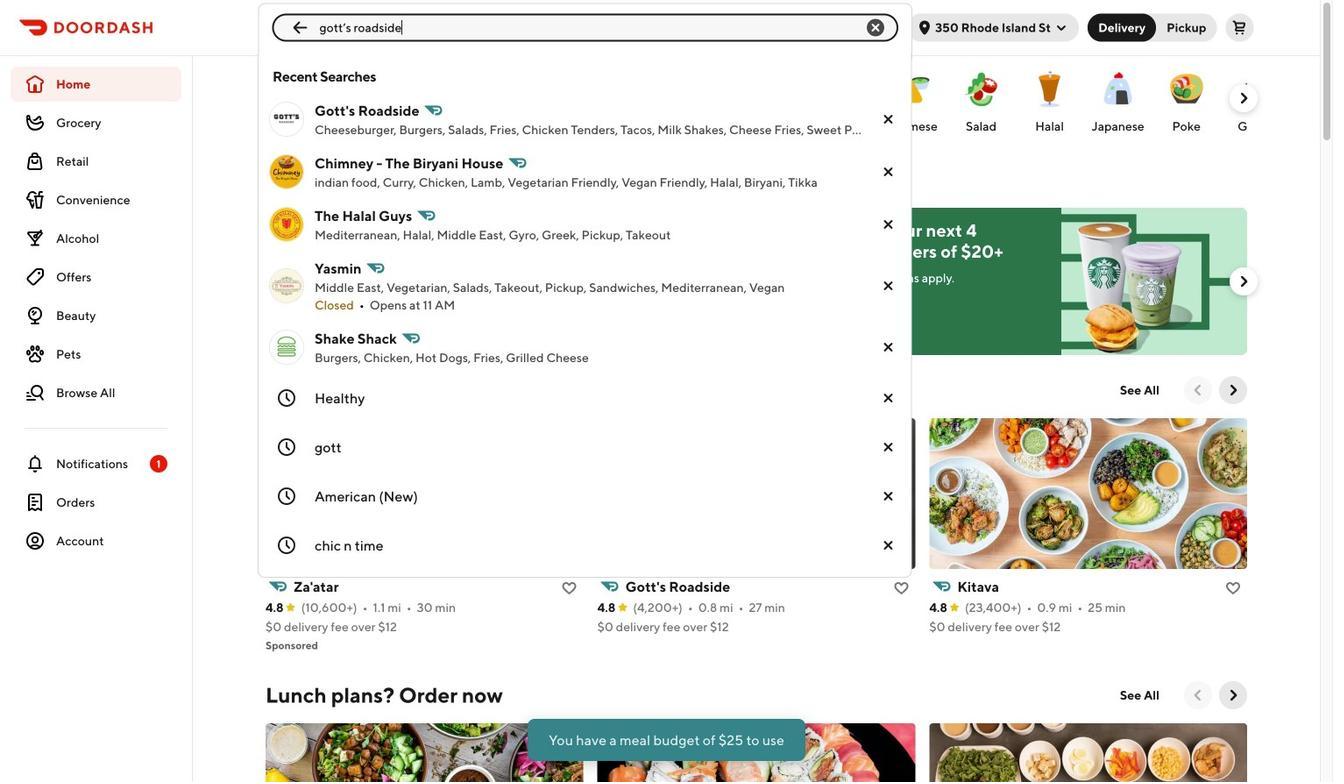 Task type: vqa. For each thing, say whether or not it's contained in the screenshot.
2nd Delete recent search result image
yes



Task type: describe. For each thing, give the bounding box(es) containing it.
2 delete recent search result image from the top
[[878, 337, 899, 358]]

1 delete recent search result image from the top
[[878, 109, 899, 130]]

toggle order method (delivery or pickup) option group
[[1088, 14, 1218, 42]]

1 delete recent search result image from the top
[[878, 214, 899, 235]]

4 delete recent search result image from the top
[[878, 388, 899, 409]]

5 delete recent search result image from the top
[[878, 535, 899, 556]]

clear search input image
[[866, 17, 887, 38]]

3 delete recent search result image from the top
[[878, 275, 899, 296]]

next button of carousel image for previous button of carousel icon in the right of the page
[[1225, 381, 1243, 399]]



Task type: locate. For each thing, give the bounding box(es) containing it.
0 vertical spatial next button of carousel image
[[1236, 89, 1253, 107]]

next button of carousel image right previous button of carousel icon in the right of the page
[[1225, 381, 1243, 399]]

next button of carousel image right previous button of carousel image at the right of page
[[1225, 687, 1243, 704]]

previous button of carousel image
[[1190, 687, 1208, 704]]

2 vertical spatial next button of carousel image
[[1225, 687, 1243, 704]]

Store search: begin typing to search for stores available on DoorDash text field
[[320, 19, 852, 36]]

next button of carousel image
[[1236, 89, 1253, 107], [1225, 381, 1243, 399], [1225, 687, 1243, 704]]

2 delete recent search result image from the top
[[878, 161, 899, 182]]

next button of carousel image for previous button of carousel image at the right of page
[[1225, 687, 1243, 704]]

next button of carousel image
[[1236, 273, 1253, 290]]

previous button of carousel image
[[1190, 381, 1208, 399]]

0 items, open order cart image
[[1233, 21, 1247, 35]]

return from search image
[[290, 17, 311, 38]]

3 delete recent search result image from the top
[[878, 437, 899, 458]]

delete recent search result image
[[878, 109, 899, 130], [878, 161, 899, 182], [878, 275, 899, 296], [878, 388, 899, 409]]

delete recent search result image
[[878, 214, 899, 235], [878, 337, 899, 358], [878, 437, 899, 458], [878, 486, 899, 507], [878, 535, 899, 556]]

next button of carousel image down 0 items, open order cart icon
[[1236, 89, 1253, 107]]

4 delete recent search result image from the top
[[878, 486, 899, 507]]

1 vertical spatial next button of carousel image
[[1225, 381, 1243, 399]]

list box
[[258, 53, 913, 578]]

None button
[[1088, 14, 1157, 42], [1146, 14, 1218, 42], [1088, 14, 1157, 42], [1146, 14, 1218, 42]]



